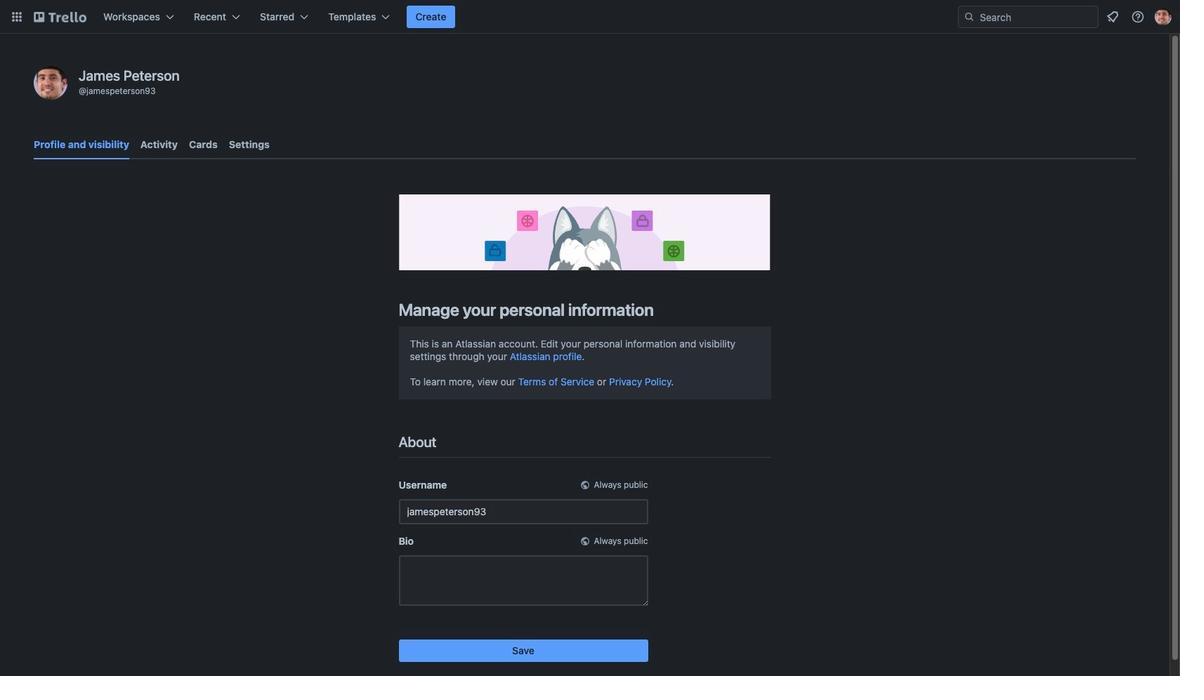 Task type: vqa. For each thing, say whether or not it's contained in the screenshot.
text field
yes



Task type: locate. For each thing, give the bounding box(es) containing it.
1 horizontal spatial james peterson (jamespeterson93) image
[[1155, 8, 1172, 25]]

None text field
[[399, 499, 648, 525], [399, 556, 648, 606], [399, 499, 648, 525], [399, 556, 648, 606]]

Search field
[[958, 6, 1099, 28]]

james peterson (jamespeterson93) image
[[1155, 8, 1172, 25], [34, 66, 67, 100]]

primary element
[[0, 0, 1181, 34]]

0 notifications image
[[1105, 8, 1122, 25]]

james peterson (jamespeterson93) image right the open information menu icon
[[1155, 8, 1172, 25]]

0 vertical spatial james peterson (jamespeterson93) image
[[1155, 8, 1172, 25]]

james peterson (jamespeterson93) image down the back to home image on the top left of page
[[34, 66, 67, 100]]

1 vertical spatial james peterson (jamespeterson93) image
[[34, 66, 67, 100]]

0 horizontal spatial james peterson (jamespeterson93) image
[[34, 66, 67, 100]]



Task type: describe. For each thing, give the bounding box(es) containing it.
search image
[[964, 11, 975, 22]]

open information menu image
[[1131, 10, 1145, 24]]

back to home image
[[34, 6, 86, 28]]



